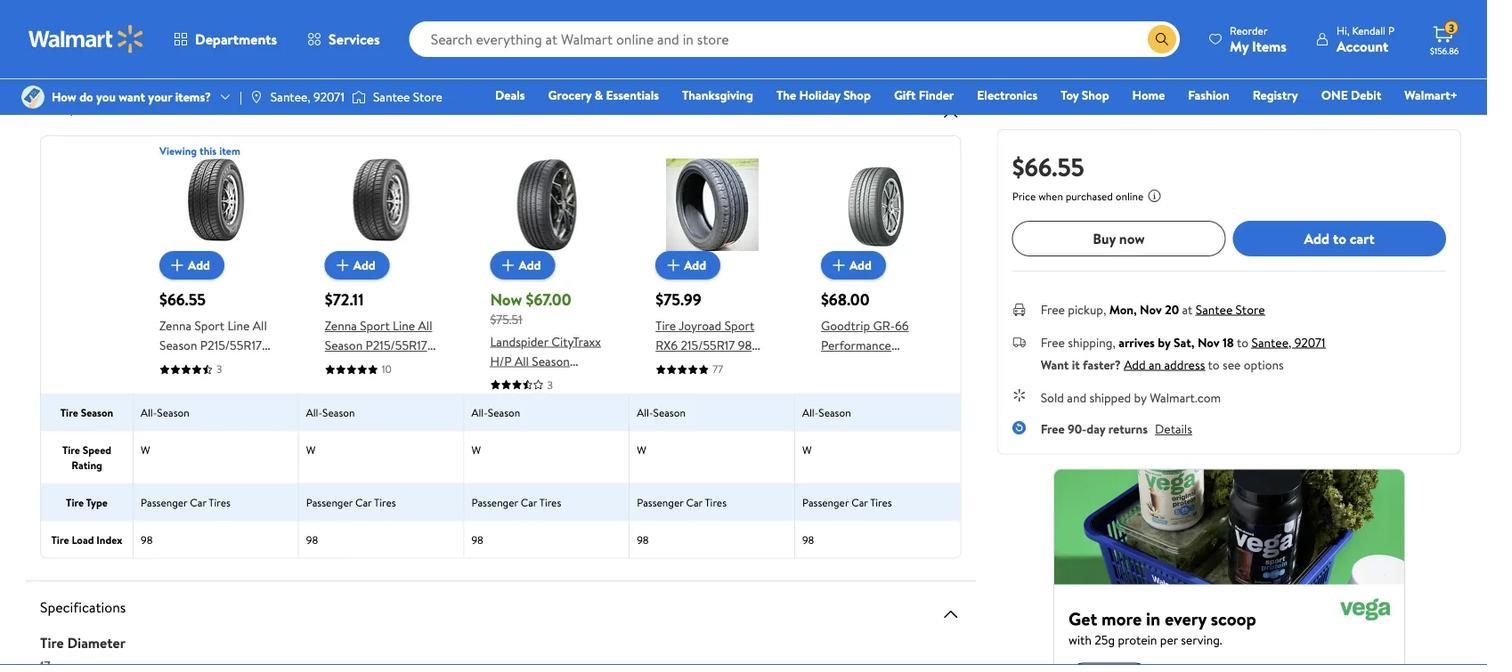 Task type: describe. For each thing, give the bounding box(es) containing it.
98w inside $75.99 tire joyroad sport rx6 215/55r17 98w xl as a/s high performance fits: 2011-15 chevrolet cruze eco, 2012-14 toyota camry hybrid xle
[[738, 336, 763, 354]]

zenna for $72.11
[[325, 317, 357, 334]]

&
[[595, 86, 603, 104]]

now $67.00 $75.51 landspider citytraxx h/p all season 215/55r17 98w xl passenger tire
[[490, 288, 601, 409]]

home link
[[1124, 85, 1173, 105]]

free shipping, arrives by sat, nov 18 to santee, 92071 want it faster? add an address to see options
[[1041, 333, 1326, 373]]

at
[[1182, 301, 1193, 318]]

landspider citytraxx h/p all season 215/55r17 98w xl passenger tire image
[[501, 158, 593, 251]]

add button inside '$68.00' group
[[821, 251, 886, 279]]

items?
[[175, 88, 211, 105]]

accurate
[[171, 41, 218, 59]]

pickup,
[[1068, 301, 1106, 318]]

car for second passenger car tires cell from the right
[[686, 495, 703, 510]]

others
[[496, 41, 530, 59]]

5 98 cell from the left
[[795, 521, 960, 558]]

sport for $66.55
[[195, 317, 224, 334]]

4 all-season from the left
[[637, 405, 686, 420]]

nov inside free shipping, arrives by sat, nov 18 to santee, 92071 want it faster? add an address to see options
[[1198, 333, 1220, 351]]

p215/55r17 for $66.55
[[200, 336, 262, 354]]

provide
[[533, 41, 574, 59]]

all- for 1st all-season "cell"
[[141, 405, 157, 420]]

p215/55r17 for $72.11
[[366, 336, 427, 354]]

$156.86
[[1430, 45, 1459, 57]]

5 passenger car tires cell from the left
[[795, 484, 960, 520]]

add to cart image for now
[[497, 255, 519, 276]]

tire inside $68.00 goodtrip gr-66 performance 215/55zr17 98w xl passenger tire
[[878, 376, 898, 393]]

items
[[1252, 36, 1287, 56]]

4 passenger car tires cell from the left
[[630, 484, 795, 520]]

add to cart button
[[1233, 221, 1446, 256]]

season inside "tire season" row header
[[81, 405, 113, 420]]

all inside 'now $67.00 $75.51 landspider citytraxx h/p all season 215/55r17 98w xl passenger tire'
[[515, 352, 529, 369]]

specifications image
[[940, 603, 961, 625]]

Walmart Site-Wide search field
[[409, 21, 1180, 57]]

by for sat,
[[1158, 333, 1171, 351]]

xl inside 'now $67.00 $75.51 landspider citytraxx h/p all season 215/55r17 98w xl passenger tire'
[[575, 372, 589, 389]]

tire inside 'now $67.00 $75.51 landspider citytraxx h/p all season 215/55r17 98w xl passenger tire'
[[547, 391, 568, 409]]

hi, kendall p account
[[1337, 23, 1394, 56]]

add to cart image for $66.55
[[167, 255, 188, 276]]

add for $72.11's zenna sport line all season p215/55r17 98w xl passenger tire image
[[353, 256, 376, 274]]

$67.00
[[526, 288, 571, 311]]

2 horizontal spatial 3
[[1449, 20, 1454, 35]]

purchased
[[1066, 189, 1113, 204]]

1 passenger car tires cell from the left
[[134, 484, 299, 520]]

santee store button
[[1196, 301, 1265, 318]]

3 for now
[[547, 377, 553, 392]]

add button for now
[[490, 251, 555, 279]]

car for 1st passenger car tires cell from left
[[190, 495, 206, 510]]

92071 inside free shipping, arrives by sat, nov 18 to santee, 92071 want it faster? add an address to see options
[[1295, 333, 1326, 351]]

98w inside $72.11 zenna sport line all season p215/55r17 98w xl passenger tire
[[325, 356, 350, 373]]

 image for santee store
[[352, 88, 366, 106]]

w for 3rd w cell from the left
[[471, 442, 481, 457]]

215/55r17 inside $75.99 tire joyroad sport rx6 215/55r17 98w xl as a/s high performance fits: 2011-15 chevrolet cruze eco, 2012-14 toyota camry hybrid xle
[[681, 336, 735, 354]]

diameter
[[67, 633, 125, 652]]

98w inside $66.55 zenna sport line all season p215/55r17 98w xl passenger tire
[[159, 356, 184, 373]]

want
[[1041, 356, 1069, 373]]

disclaimer
[[874, 41, 928, 59]]

speed
[[83, 442, 111, 457]]

our
[[853, 41, 871, 59]]

options
[[1244, 356, 1284, 373]]

search icon image
[[1155, 32, 1169, 46]]

add to cart image inside '$68.00' group
[[828, 255, 849, 276]]

one debit
[[1321, 86, 1381, 104]]

load
[[72, 532, 94, 547]]

details
[[1155, 420, 1192, 438]]

passenger inside 'now $67.00 $75.51 landspider citytraxx h/p all season 215/55r17 98w xl passenger tire'
[[490, 391, 545, 409]]

$72.11 group
[[325, 158, 439, 393]]

2 all-season from the left
[[306, 405, 355, 420]]

sport for $72.11
[[360, 317, 390, 334]]

2 horizontal spatial and
[[1067, 389, 1086, 406]]

 image for how do you want your items?
[[21, 85, 45, 109]]

camry
[[694, 434, 730, 452]]

add to cart image for $72.11
[[332, 255, 353, 276]]

santee store
[[373, 88, 442, 105]]

14
[[746, 415, 757, 432]]

returns
[[1108, 420, 1148, 438]]

$68.00 goodtrip gr-66 performance 215/55zr17 98w xl passenger tire
[[821, 288, 926, 393]]

manufacturers,
[[338, 41, 420, 59]]

details button
[[1155, 420, 1192, 438]]

specifications
[[40, 597, 126, 617]]

my
[[1230, 36, 1249, 56]]

price
[[1012, 189, 1036, 204]]

rx6
[[656, 336, 678, 354]]

to right 18
[[1237, 333, 1249, 351]]

we aim to show you accurate product information. manufacturers, suppliers and others provide what you see here, and we have not verified it. see our disclaimer
[[61, 41, 928, 59]]

add to cart image for $75.99
[[663, 255, 684, 276]]

98 for 5th 98 cell from right
[[141, 532, 153, 547]]

free 90-day returns details
[[1041, 420, 1192, 438]]

included
[[148, 10, 194, 27]]

this
[[199, 143, 217, 158]]

by for walmart.com
[[1134, 389, 1147, 406]]

one debit link
[[1313, 85, 1389, 105]]

to right aim
[[104, 41, 115, 59]]

performance inside $75.99 tire joyroad sport rx6 215/55r17 98w xl as a/s high performance fits: 2011-15 chevrolet cruze eco, 2012-14 toyota camry hybrid xle
[[656, 376, 726, 393]]

walmart+
[[1405, 86, 1458, 104]]

add button for $75.99
[[656, 251, 721, 279]]

hybrid
[[656, 454, 692, 471]]

2 98 cell from the left
[[299, 521, 464, 558]]

98w inside 'now $67.00 $75.51 landspider citytraxx h/p all season 215/55r17 98w xl passenger tire'
[[547, 372, 572, 389]]

sold
[[1041, 389, 1064, 406]]

address
[[1164, 356, 1205, 373]]

tire inside 'row header'
[[51, 532, 69, 547]]

18
[[1223, 333, 1234, 351]]

performance inside $68.00 goodtrip gr-66 performance 215/55zr17 98w xl passenger tire
[[821, 336, 891, 354]]

santee, 92071
[[271, 88, 345, 105]]

2 passenger car tires cell from the left
[[299, 484, 464, 520]]

98w inside $68.00 goodtrip gr-66 performance 215/55zr17 98w xl passenger tire
[[885, 356, 910, 373]]

4 all-season cell from the left
[[630, 394, 795, 430]]

legal information image
[[1147, 189, 1161, 203]]

free for free 90-day returns details
[[1041, 420, 1065, 438]]

0 horizontal spatial see
[[629, 41, 647, 59]]

zenna for $66.55
[[159, 317, 192, 334]]

w for second w cell from the right
[[637, 442, 646, 457]]

it
[[1072, 356, 1080, 373]]

walmart image
[[28, 25, 144, 53]]

how do you want your items?
[[52, 88, 211, 105]]

thanksgiving
[[682, 86, 753, 104]]

wheel/rim
[[61, 10, 121, 27]]

compare with similar items image
[[940, 103, 961, 125]]

line for $66.55
[[227, 317, 250, 334]]

buy now
[[1093, 229, 1145, 248]]

row containing tire speed rating
[[41, 430, 961, 483]]

add for tire joyroad sport rx6 215/55r17 98w xl as a/s high performance fits: 2011-15 chevrolet cruze eco, 2012-14 toyota camry hybrid xle "image"
[[684, 256, 706, 274]]

4 98 cell from the left
[[630, 521, 795, 558]]

toy
[[1061, 86, 1079, 104]]

20
[[1165, 301, 1179, 318]]

$66.55 for $66.55
[[1012, 149, 1084, 184]]

electronics
[[977, 86, 1038, 104]]

tires for 1st passenger car tires cell from left
[[209, 495, 230, 510]]

1 horizontal spatial you
[[149, 41, 168, 59]]

add button for $66.55
[[159, 251, 224, 279]]

2 shop from the left
[[1082, 86, 1109, 104]]

have
[[721, 41, 746, 59]]

tire load index
[[51, 532, 122, 547]]

viewing this item
[[159, 143, 240, 158]]

citytraxx
[[551, 332, 601, 350]]

not
[[124, 10, 145, 27]]

passenger car tires for 3rd passenger car tires cell
[[471, 495, 561, 510]]

goodtrip
[[821, 317, 870, 334]]

0 horizontal spatial santee,
[[271, 88, 311, 105]]

w for first w cell from left
[[141, 442, 150, 457]]

1 w cell from the left
[[134, 431, 299, 483]]

free pickup, mon, nov 20 at santee store
[[1041, 301, 1265, 318]]

chevrolet
[[696, 395, 750, 413]]

3 passenger car tires cell from the left
[[464, 484, 630, 520]]

all- for fourth all-season "cell" from the left
[[637, 405, 653, 420]]

holiday
[[799, 86, 840, 104]]

we
[[703, 41, 718, 59]]

all- for third all-season "cell" from left
[[471, 405, 488, 420]]

shipping,
[[1068, 333, 1116, 351]]

tire inside tire speed rating
[[62, 442, 80, 457]]

sport inside $75.99 tire joyroad sport rx6 215/55r17 98w xl as a/s high performance fits: 2011-15 chevrolet cruze eco, 2012-14 toyota camry hybrid xle
[[724, 317, 754, 334]]

3 w cell from the left
[[464, 431, 630, 483]]

registry link
[[1245, 85, 1306, 105]]

98 for 3rd 98 cell from right
[[471, 532, 483, 547]]

buy
[[1093, 229, 1116, 248]]

deals
[[495, 86, 525, 104]]

now
[[1119, 229, 1145, 248]]

grocery & essentials
[[548, 86, 659, 104]]

index
[[96, 532, 122, 547]]

$75.99
[[656, 288, 701, 311]]

xl inside $66.55 zenna sport line all season p215/55r17 98w xl passenger tire
[[187, 356, 201, 373]]

santee, 92071 button
[[1252, 333, 1326, 351]]

kendall
[[1352, 23, 1386, 38]]

how
[[52, 88, 76, 105]]

compare
[[40, 97, 97, 117]]

account
[[1337, 36, 1388, 56]]

fits:
[[729, 376, 752, 393]]



Task type: vqa. For each thing, say whether or not it's contained in the screenshot.
92071 to the left
yes



Task type: locate. For each thing, give the bounding box(es) containing it.
row containing tire season
[[41, 393, 961, 430]]

passenger inside $72.11 zenna sport line all season p215/55r17 98w xl passenger tire
[[369, 356, 424, 373]]

all- for 2nd all-season "cell" from the left
[[306, 405, 322, 420]]

all-season cell
[[134, 394, 299, 430], [299, 394, 464, 430], [464, 394, 630, 430], [630, 394, 795, 430], [795, 394, 960, 430]]

santee,
[[271, 88, 311, 105], [1252, 333, 1292, 351]]

5 w from the left
[[802, 442, 812, 457]]

free for free pickup, mon, nov 20 at santee store
[[1041, 301, 1065, 318]]

all inside $72.11 zenna sport line all season p215/55r17 98w xl passenger tire
[[418, 317, 432, 334]]

1 p215/55r17 from the left
[[200, 336, 262, 354]]

1 horizontal spatial and
[[680, 41, 700, 59]]

1 line from the left
[[227, 317, 250, 334]]

3 passenger car tires from the left
[[471, 495, 561, 510]]

p
[[1388, 23, 1394, 38]]

you
[[149, 41, 168, 59], [606, 41, 626, 59], [96, 88, 116, 105]]

landspider
[[490, 332, 548, 350]]

5 all-season from the left
[[802, 405, 851, 420]]

buy now button
[[1012, 221, 1226, 256]]

line inside $72.11 zenna sport line all season p215/55r17 98w xl passenger tire
[[393, 317, 415, 334]]

day
[[1087, 420, 1105, 438]]

1 horizontal spatial santee
[[1196, 301, 1233, 318]]

1 horizontal spatial zenna sport line all season p215/55r17 98w xl passenger tire image
[[335, 158, 428, 251]]

4 passenger car tires from the left
[[637, 495, 727, 510]]

to left cart
[[1333, 229, 1346, 248]]

add to cart image up now on the left top of the page
[[497, 255, 519, 276]]

3 inside the now $67.00 group
[[547, 377, 553, 392]]

2011-
[[656, 395, 682, 413]]

1 98 from the left
[[141, 532, 153, 547]]

passenger car tires for second passenger car tires cell from the right
[[637, 495, 727, 510]]

cruze
[[656, 415, 687, 432]]

tire season row header
[[41, 394, 134, 430]]

4 add to cart image from the left
[[663, 255, 684, 276]]

line for $72.11
[[393, 317, 415, 334]]

$66.55 for $66.55 zenna sport line all season p215/55r17 98w xl passenger tire
[[159, 288, 206, 311]]

2 p215/55r17 from the left
[[366, 336, 427, 354]]

santee, down information.
[[271, 88, 311, 105]]

car for 4th passenger car tires cell from right
[[355, 495, 372, 510]]

1 all- from the left
[[141, 405, 157, 420]]

row
[[41, 143, 960, 471], [41, 393, 961, 430], [41, 430, 961, 483], [41, 483, 961, 520], [41, 520, 961, 558]]

1 sport from the left
[[195, 317, 224, 334]]

1 add button from the left
[[159, 251, 224, 279]]

2 horizontal spatial all
[[515, 352, 529, 369]]

grocery
[[548, 86, 592, 104]]

tire joyroad sport rx6 215/55r17 98w xl as a/s high performance fits: 2011-15 chevrolet cruze eco, 2012-14 toyota camry hybrid xle image
[[666, 158, 759, 251]]

xl
[[187, 356, 201, 373], [353, 356, 366, 373], [656, 356, 669, 373], [913, 356, 926, 373], [575, 372, 589, 389]]

suppliers
[[423, 41, 470, 59]]

1 w from the left
[[141, 442, 150, 457]]

1 shop from the left
[[843, 86, 871, 104]]

tire type
[[66, 495, 108, 510]]

see down 18
[[1223, 356, 1241, 373]]

2 98 from the left
[[306, 532, 318, 547]]

row containing $66.55
[[41, 143, 960, 471]]

1 horizontal spatial line
[[393, 317, 415, 334]]

1 vertical spatial nov
[[1198, 333, 1220, 351]]

free for free shipping, arrives by sat, nov 18 to santee, 92071 want it faster? add an address to see options
[[1041, 333, 1065, 351]]

Search search field
[[409, 21, 1180, 57]]

and left others
[[473, 41, 493, 59]]

season inside $72.11 zenna sport line all season p215/55r17 98w xl passenger tire
[[325, 336, 363, 354]]

all-season cell down 10
[[299, 394, 464, 430]]

and left the we
[[680, 41, 700, 59]]

add for landspider citytraxx h/p all season 215/55r17 98w xl passenger tire image
[[519, 256, 541, 274]]

0 horizontal spatial by
[[1134, 389, 1147, 406]]

all-season cell up 'camry'
[[630, 394, 795, 430]]

add button inside $66.55 "group"
[[159, 251, 224, 279]]

add to cart
[[1304, 229, 1375, 248]]

4 w cell from the left
[[630, 431, 795, 483]]

all- for 1st all-season "cell" from the right
[[802, 405, 819, 420]]

90-
[[1068, 420, 1087, 438]]

xl inside $68.00 goodtrip gr-66 performance 215/55zr17 98w xl passenger tire
[[913, 356, 926, 373]]

tire
[[656, 317, 676, 334], [159, 376, 180, 393], [325, 376, 345, 393], [878, 376, 898, 393], [547, 391, 568, 409], [60, 405, 78, 420], [62, 442, 80, 457], [66, 495, 84, 510], [51, 532, 69, 547], [40, 633, 64, 652]]

by right shipped at the right of the page
[[1134, 389, 1147, 406]]

2 car from the left
[[355, 495, 372, 510]]

0 horizontal spatial $66.55
[[159, 288, 206, 311]]

xl inside $72.11 zenna sport line all season p215/55r17 98w xl passenger tire
[[353, 356, 366, 373]]

1 vertical spatial free
[[1041, 333, 1065, 351]]

92071 down information.
[[314, 88, 345, 105]]

nov left 20
[[1140, 301, 1162, 318]]

 image left santee store
[[352, 88, 366, 106]]

2 tires from the left
[[374, 495, 396, 510]]

5 98 from the left
[[802, 532, 814, 547]]

product
[[221, 41, 264, 59]]

2 all- from the left
[[306, 405, 322, 420]]

215/55r17 down joyroad
[[681, 336, 735, 354]]

tire inside $75.99 tire joyroad sport rx6 215/55r17 98w xl as a/s high performance fits: 2011-15 chevrolet cruze eco, 2012-14 toyota camry hybrid xle
[[656, 317, 676, 334]]

add to cart image
[[167, 255, 188, 276], [332, 255, 353, 276], [497, 255, 519, 276], [663, 255, 684, 276], [828, 255, 849, 276]]

5 row from the top
[[41, 520, 961, 558]]

4 add button from the left
[[656, 251, 721, 279]]

all-season down $72.11 zenna sport line all season p215/55r17 98w xl passenger tire
[[306, 405, 355, 420]]

4 car from the left
[[686, 495, 703, 510]]

sport inside $66.55 zenna sport line all season p215/55r17 98w xl passenger tire
[[195, 317, 224, 334]]

all-season cell down the h/p
[[464, 394, 630, 430]]

4 row from the top
[[41, 483, 961, 520]]

passenger car tires
[[141, 495, 230, 510], [306, 495, 396, 510], [471, 495, 561, 510], [637, 495, 727, 510], [802, 495, 892, 510]]

all-season cell down the 215/55zr17
[[795, 394, 960, 430]]

5 add to cart image from the left
[[828, 255, 849, 276]]

add inside '$75.99' group
[[684, 256, 706, 274]]

performance up the 215/55zr17
[[821, 336, 891, 354]]

4 all- from the left
[[637, 405, 653, 420]]

$66.55
[[1012, 149, 1084, 184], [159, 288, 206, 311]]

1 horizontal spatial performance
[[821, 336, 891, 354]]

add button up $72.11
[[325, 251, 390, 279]]

we
[[61, 41, 78, 59]]

add button inside '$75.99' group
[[656, 251, 721, 279]]

3 98 cell from the left
[[464, 521, 630, 558]]

free
[[1041, 301, 1065, 318], [1041, 333, 1065, 351], [1041, 420, 1065, 438]]

by inside free shipping, arrives by sat, nov 18 to santee, 92071 want it faster? add an address to see options
[[1158, 333, 1171, 351]]

92071 right 18
[[1295, 333, 1326, 351]]

3
[[1449, 20, 1454, 35], [216, 361, 222, 377], [547, 377, 553, 392]]

shipped
[[1089, 389, 1131, 406]]

reorder
[[1230, 23, 1268, 38]]

santee right "at"
[[1196, 301, 1233, 318]]

mon,
[[1109, 301, 1137, 318]]

car for 3rd passenger car tires cell
[[521, 495, 537, 510]]

rating
[[71, 457, 102, 472]]

you right show
[[149, 41, 168, 59]]

0 horizontal spatial  image
[[21, 85, 45, 109]]

a/s
[[690, 356, 709, 373]]

w cell
[[134, 431, 299, 483], [299, 431, 464, 483], [464, 431, 630, 483], [630, 431, 795, 483], [795, 431, 960, 483]]

tire speed rating
[[62, 442, 111, 472]]

add inside the now $67.00 group
[[519, 256, 541, 274]]

free left pickup,
[[1041, 301, 1065, 318]]

4 98 from the left
[[637, 532, 649, 547]]

 image left how
[[21, 85, 45, 109]]

2 horizontal spatial you
[[606, 41, 626, 59]]

4 w from the left
[[637, 442, 646, 457]]

tires for second passenger car tires cell from the right
[[705, 495, 727, 510]]

add up the $68.00 at the top right of the page
[[849, 256, 872, 274]]

3 car from the left
[[521, 495, 537, 510]]

1 vertical spatial by
[[1134, 389, 1147, 406]]

 image
[[249, 90, 263, 104]]

0 horizontal spatial 3
[[216, 361, 222, 377]]

add button up $66.55 zenna sport line all season p215/55r17 98w xl passenger tire
[[159, 251, 224, 279]]

0 vertical spatial $66.55
[[1012, 149, 1084, 184]]

5 w cell from the left
[[795, 431, 960, 483]]

2 add button from the left
[[325, 251, 390, 279]]

1 vertical spatial performance
[[656, 376, 726, 393]]

2 free from the top
[[1041, 333, 1065, 351]]

0 horizontal spatial p215/55r17
[[200, 336, 262, 354]]

type
[[86, 495, 108, 510]]

3 inside $66.55 "group"
[[216, 361, 222, 377]]

all-season down the h/p
[[471, 405, 520, 420]]

0 horizontal spatial santee
[[373, 88, 410, 105]]

add to cart image up the $68.00 at the top right of the page
[[828, 255, 849, 276]]

sport
[[195, 317, 224, 334], [360, 317, 390, 334], [724, 317, 754, 334]]

4 tires from the left
[[705, 495, 727, 510]]

zenna sport line all season p215/55r17 98w xl passenger tire image for $66.55
[[170, 158, 263, 251]]

tire speed rating row header
[[41, 431, 134, 483]]

reorder my items
[[1230, 23, 1287, 56]]

3 add button from the left
[[490, 251, 555, 279]]

3 98 from the left
[[471, 532, 483, 547]]

add inside '$68.00' group
[[849, 256, 872, 274]]

tire inside row header
[[60, 405, 78, 420]]

98 cell
[[134, 521, 299, 558], [299, 521, 464, 558], [464, 521, 630, 558], [630, 521, 795, 558], [795, 521, 960, 558]]

77
[[713, 361, 723, 377]]

to
[[104, 41, 115, 59], [1333, 229, 1346, 248], [1237, 333, 1249, 351], [1208, 356, 1220, 373]]

all for $66.55
[[253, 317, 267, 334]]

0 horizontal spatial zenna
[[159, 317, 192, 334]]

1 horizontal spatial  image
[[352, 88, 366, 106]]

line inside $66.55 zenna sport line all season p215/55r17 98w xl passenger tire
[[227, 317, 250, 334]]

zenna inside $72.11 zenna sport line all season p215/55r17 98w xl passenger tire
[[325, 317, 357, 334]]

the holiday shop
[[776, 86, 871, 104]]

add button up now on the left top of the page
[[490, 251, 555, 279]]

it.
[[814, 41, 824, 59]]

1 horizontal spatial santee,
[[1252, 333, 1292, 351]]

toyota
[[656, 434, 691, 452]]

passenger
[[204, 356, 258, 373], [369, 356, 424, 373], [821, 376, 875, 393], [490, 391, 545, 409], [141, 495, 187, 510], [306, 495, 353, 510], [471, 495, 518, 510], [637, 495, 683, 510], [802, 495, 849, 510]]

1 horizontal spatial shop
[[1082, 86, 1109, 104]]

215/55r17 down the h/p
[[490, 372, 544, 389]]

2 w from the left
[[306, 442, 316, 457]]

tire type row header
[[41, 484, 134, 520]]

2 all-season cell from the left
[[299, 394, 464, 430]]

gr-
[[873, 317, 895, 334]]

see
[[830, 41, 850, 59]]

98 for first 98 cell from the right
[[802, 532, 814, 547]]

215/55r17 inside 'now $67.00 $75.51 landspider citytraxx h/p all season 215/55r17 98w xl passenger tire'
[[490, 372, 544, 389]]

add to cart image up $66.55 zenna sport line all season p215/55r17 98w xl passenger tire
[[167, 255, 188, 276]]

1 passenger car tires from the left
[[141, 495, 230, 510]]

5 car from the left
[[851, 495, 868, 510]]

1 horizontal spatial sport
[[360, 317, 390, 334]]

5 passenger car tires from the left
[[802, 495, 892, 510]]

add button inside $72.11 group
[[325, 251, 390, 279]]

3 all-season cell from the left
[[464, 394, 630, 430]]

all-season down the 215/55zr17
[[802, 405, 851, 420]]

add to cart image inside '$75.99' group
[[663, 255, 684, 276]]

to right address
[[1208, 356, 1220, 373]]

1 horizontal spatial p215/55r17
[[366, 336, 427, 354]]

0 vertical spatial free
[[1041, 301, 1065, 318]]

1 add to cart image from the left
[[167, 255, 188, 276]]

as
[[672, 356, 687, 373]]

0 vertical spatial santee
[[373, 88, 410, 105]]

1 vertical spatial santee,
[[1252, 333, 1292, 351]]

shop right toy on the top right
[[1082, 86, 1109, 104]]

walmart+ link
[[1397, 85, 1466, 105]]

0 vertical spatial 92071
[[314, 88, 345, 105]]

98 for 4th 98 cell from right
[[306, 532, 318, 547]]

0 horizontal spatial shop
[[843, 86, 871, 104]]

2 sport from the left
[[360, 317, 390, 334]]

add up $67.00
[[519, 256, 541, 274]]

zenna inside $66.55 zenna sport line all season p215/55r17 98w xl passenger tire
[[159, 317, 192, 334]]

2 horizontal spatial sport
[[724, 317, 754, 334]]

5 all-season cell from the left
[[795, 394, 960, 430]]

 image
[[21, 85, 45, 109], [352, 88, 366, 106]]

passenger car tires cell
[[134, 484, 299, 520], [299, 484, 464, 520], [464, 484, 630, 520], [630, 484, 795, 520], [795, 484, 960, 520]]

2 line from the left
[[393, 317, 415, 334]]

2 zenna from the left
[[325, 317, 357, 334]]

1 horizontal spatial 215/55r17
[[681, 336, 735, 354]]

98 for 4th 98 cell from left
[[637, 532, 649, 547]]

2 passenger car tires from the left
[[306, 495, 396, 510]]

add inside free shipping, arrives by sat, nov 18 to santee, 92071 want it faster? add an address to see options
[[1124, 356, 1146, 373]]

0 horizontal spatial all
[[253, 317, 267, 334]]

p215/55r17
[[200, 336, 262, 354], [366, 336, 427, 354]]

grocery & essentials link
[[540, 85, 667, 105]]

1 horizontal spatial nov
[[1198, 333, 1220, 351]]

free up the want
[[1041, 333, 1065, 351]]

sold and shipped by walmart.com
[[1041, 389, 1221, 406]]

3 w from the left
[[471, 442, 481, 457]]

1 vertical spatial 215/55r17
[[490, 372, 544, 389]]

tires for 3rd passenger car tires cell
[[539, 495, 561, 510]]

5 add button from the left
[[821, 251, 886, 279]]

1 horizontal spatial 3
[[547, 377, 553, 392]]

0 vertical spatial see
[[629, 41, 647, 59]]

3 tires from the left
[[539, 495, 561, 510]]

1 horizontal spatial see
[[1223, 356, 1241, 373]]

services button
[[292, 18, 395, 61]]

fashion
[[1188, 86, 1229, 104]]

1 horizontal spatial 92071
[[1295, 333, 1326, 351]]

0 horizontal spatial 92071
[[314, 88, 345, 105]]

1 row from the top
[[41, 143, 960, 471]]

free inside free shipping, arrives by sat, nov 18 to santee, 92071 want it faster? add an address to see options
[[1041, 333, 1065, 351]]

1 horizontal spatial store
[[1236, 301, 1265, 318]]

1 vertical spatial santee
[[1196, 301, 1233, 318]]

the
[[776, 86, 796, 104]]

$68.00 group
[[821, 158, 935, 393]]

1 zenna sport line all season p215/55r17 98w xl passenger tire image from the left
[[170, 158, 263, 251]]

you right do
[[96, 88, 116, 105]]

0 vertical spatial santee,
[[271, 88, 311, 105]]

all-season up toyota
[[637, 405, 686, 420]]

0 vertical spatial nov
[[1140, 301, 1162, 318]]

2 w cell from the left
[[299, 431, 464, 483]]

store up "santee, 92071" button
[[1236, 301, 1265, 318]]

0 horizontal spatial nov
[[1140, 301, 1162, 318]]

0 vertical spatial 3
[[1449, 20, 1454, 35]]

eco,
[[690, 415, 713, 432]]

1 vertical spatial 92071
[[1295, 333, 1326, 351]]

goodtrip gr-66 performance 215/55zr17 98w xl passenger tire image
[[831, 158, 924, 251]]

free left 90-
[[1041, 420, 1065, 438]]

all-season cell down $66.55 zenna sport line all season p215/55r17 98w xl passenger tire
[[134, 394, 299, 430]]

15
[[682, 395, 693, 413]]

2 zenna sport line all season p215/55r17 98w xl passenger tire image from the left
[[335, 158, 428, 251]]

add up $75.99
[[684, 256, 706, 274]]

add button
[[159, 251, 224, 279], [325, 251, 390, 279], [490, 251, 555, 279], [656, 251, 721, 279], [821, 251, 886, 279]]

verified
[[770, 41, 811, 59]]

now $67.00 group
[[490, 158, 604, 409]]

performance up the 15
[[656, 376, 726, 393]]

gift finder link
[[886, 85, 962, 105]]

add left cart
[[1304, 229, 1330, 248]]

all inside $66.55 zenna sport line all season p215/55r17 98w xl passenger tire
[[253, 317, 267, 334]]

3 all-season from the left
[[471, 405, 520, 420]]

item
[[219, 143, 240, 158]]

0 horizontal spatial zenna sport line all season p215/55r17 98w xl passenger tire image
[[170, 158, 263, 251]]

0 horizontal spatial you
[[96, 88, 116, 105]]

66
[[895, 317, 909, 334]]

add up $66.55 zenna sport line all season p215/55r17 98w xl passenger tire
[[188, 256, 210, 274]]

3 add to cart image from the left
[[497, 255, 519, 276]]

1 horizontal spatial $66.55
[[1012, 149, 1084, 184]]

zenna sport line all season p215/55r17 98w xl passenger tire image
[[170, 158, 263, 251], [335, 158, 428, 251]]

1 horizontal spatial by
[[1158, 333, 1171, 351]]

you right what
[[606, 41, 626, 59]]

deals link
[[487, 85, 533, 105]]

tire diameter
[[40, 633, 125, 652]]

passenger inside $68.00 goodtrip gr-66 performance 215/55zr17 98w xl passenger tire
[[821, 376, 875, 393]]

santee, up options at the right bottom of page
[[1252, 333, 1292, 351]]

all-season right "tire season" row header
[[141, 405, 189, 420]]

|
[[240, 88, 242, 105]]

xl inside $75.99 tire joyroad sport rx6 215/55r17 98w xl as a/s high performance fits: 2011-15 chevrolet cruze eco, 2012-14 toyota camry hybrid xle
[[656, 356, 669, 373]]

items
[[173, 97, 207, 117]]

$66.55 inside $66.55 zenna sport line all season p215/55r17 98w xl passenger tire
[[159, 288, 206, 311]]

zenna sport line all season p215/55r17 98w xl passenger tire image for $72.11
[[335, 158, 428, 251]]

0 vertical spatial store
[[413, 88, 442, 105]]

1 vertical spatial 3
[[216, 361, 222, 377]]

3 for $66.55
[[216, 361, 222, 377]]

row containing tire load index
[[41, 520, 961, 558]]

all for $72.11
[[418, 317, 432, 334]]

1 horizontal spatial zenna
[[325, 317, 357, 334]]

$75.99 group
[[656, 158, 769, 471]]

3 all- from the left
[[471, 405, 488, 420]]

add to cart image up $72.11
[[332, 255, 353, 276]]

nov left 18
[[1198, 333, 1220, 351]]

departments
[[195, 29, 277, 49]]

add inside $66.55 "group"
[[188, 256, 210, 274]]

add inside $72.11 group
[[353, 256, 376, 274]]

3 sport from the left
[[724, 317, 754, 334]]

0 horizontal spatial line
[[227, 317, 250, 334]]

passenger inside $66.55 zenna sport line all season p215/55r17 98w xl passenger tire
[[204, 356, 258, 373]]

w for 2nd w cell from left
[[306, 442, 316, 457]]

0 horizontal spatial and
[[473, 41, 493, 59]]

row containing tire type
[[41, 483, 961, 520]]

store down "suppliers"
[[413, 88, 442, 105]]

0 horizontal spatial 215/55r17
[[490, 372, 544, 389]]

by left sat,
[[1158, 333, 1171, 351]]

tire load index row header
[[41, 521, 134, 558]]

1 vertical spatial store
[[1236, 301, 1265, 318]]

1 tires from the left
[[209, 495, 230, 510]]

0 vertical spatial 215/55r17
[[681, 336, 735, 354]]

tire inside $72.11 zenna sport line all season p215/55r17 98w xl passenger tire
[[325, 376, 345, 393]]

add to cart image up $75.99
[[663, 255, 684, 276]]

5 tires from the left
[[870, 495, 892, 510]]

add
[[1304, 229, 1330, 248], [188, 256, 210, 274], [353, 256, 376, 274], [519, 256, 541, 274], [684, 256, 706, 274], [849, 256, 872, 274], [1124, 356, 1146, 373]]

do
[[79, 88, 93, 105]]

passenger car tires for first passenger car tires cell from right
[[802, 495, 892, 510]]

an
[[1149, 356, 1161, 373]]

season inside 'now $67.00 $75.51 landspider citytraxx h/p all season 215/55r17 98w xl passenger tire'
[[532, 352, 570, 369]]

to inside button
[[1333, 229, 1346, 248]]

1 horizontal spatial all
[[418, 317, 432, 334]]

1 car from the left
[[190, 495, 206, 510]]

add button inside the now $67.00 group
[[490, 251, 555, 279]]

shop right holiday
[[843, 86, 871, 104]]

add to cart image inside $72.11 group
[[332, 255, 353, 276]]

gift
[[894, 86, 916, 104]]

$66.55 group
[[159, 158, 273, 393]]

xle
[[695, 454, 716, 471]]

aim
[[81, 41, 101, 59]]

2 row from the top
[[41, 393, 961, 430]]

sat,
[[1174, 333, 1195, 351]]

tire inside $66.55 zenna sport line all season p215/55r17 98w xl passenger tire
[[159, 376, 180, 393]]

your
[[148, 88, 172, 105]]

add button up the $68.00 at the top right of the page
[[821, 251, 886, 279]]

sport inside $72.11 zenna sport line all season p215/55r17 98w xl passenger tire
[[360, 317, 390, 334]]

92071
[[314, 88, 345, 105], [1295, 333, 1326, 351]]

1 all-season from the left
[[141, 405, 189, 420]]

tires for 4th passenger car tires cell from right
[[374, 495, 396, 510]]

see left here,
[[629, 41, 647, 59]]

p215/55r17 inside $72.11 zenna sport line all season p215/55r17 98w xl passenger tire
[[366, 336, 427, 354]]

w for first w cell from right
[[802, 442, 812, 457]]

5 all- from the left
[[802, 405, 819, 420]]

add to cart image inside the now $67.00 group
[[497, 255, 519, 276]]

1 all-season cell from the left
[[134, 394, 299, 430]]

2 vertical spatial free
[[1041, 420, 1065, 438]]

add button for $72.11
[[325, 251, 390, 279]]

santee down manufacturers,
[[373, 88, 410, 105]]

santee, inside free shipping, arrives by sat, nov 18 to santee, 92071 want it faster? add an address to see options
[[1252, 333, 1292, 351]]

3 free from the top
[[1041, 420, 1065, 438]]

add left an
[[1124, 356, 1146, 373]]

tire season
[[60, 405, 113, 420]]

the holiday shop link
[[768, 85, 879, 105]]

0 vertical spatial performance
[[821, 336, 891, 354]]

add up $72.11
[[353, 256, 376, 274]]

tires for first passenger car tires cell from right
[[870, 495, 892, 510]]

passenger car tires for 4th passenger car tires cell from right
[[306, 495, 396, 510]]

p215/55r17 inside $66.55 zenna sport line all season p215/55r17 98w xl passenger tire
[[200, 336, 262, 354]]

line
[[227, 317, 250, 334], [393, 317, 415, 334]]

98w
[[738, 336, 763, 354], [159, 356, 184, 373], [325, 356, 350, 373], [885, 356, 910, 373], [547, 372, 572, 389]]

car for first passenger car tires cell from right
[[851, 495, 868, 510]]

1 free from the top
[[1041, 301, 1065, 318]]

season inside $66.55 zenna sport line all season p215/55r17 98w xl passenger tire
[[159, 336, 197, 354]]

when
[[1038, 189, 1063, 204]]

passenger car tires for 1st passenger car tires cell from left
[[141, 495, 230, 510]]

and right sold
[[1067, 389, 1086, 406]]

0 horizontal spatial performance
[[656, 376, 726, 393]]

see inside free shipping, arrives by sat, nov 18 to santee, 92071 want it faster? add an address to see options
[[1223, 356, 1241, 373]]

0 horizontal spatial store
[[413, 88, 442, 105]]

add for $66.55 zenna sport line all season p215/55r17 98w xl passenger tire image
[[188, 256, 210, 274]]

2 add to cart image from the left
[[332, 255, 353, 276]]

add button up $75.99
[[656, 251, 721, 279]]

1 zenna from the left
[[159, 317, 192, 334]]

add to cart image inside $66.55 "group"
[[167, 255, 188, 276]]

1 vertical spatial see
[[1223, 356, 1241, 373]]

0 vertical spatial by
[[1158, 333, 1171, 351]]

0 horizontal spatial sport
[[195, 317, 224, 334]]

add for goodtrip gr-66 performance 215/55zr17 98w xl passenger tire image
[[849, 256, 872, 274]]

1 98 cell from the left
[[134, 521, 299, 558]]

10
[[382, 361, 392, 377]]

1 vertical spatial $66.55
[[159, 288, 206, 311]]

2 vertical spatial 3
[[547, 377, 553, 392]]

3 row from the top
[[41, 430, 961, 483]]



